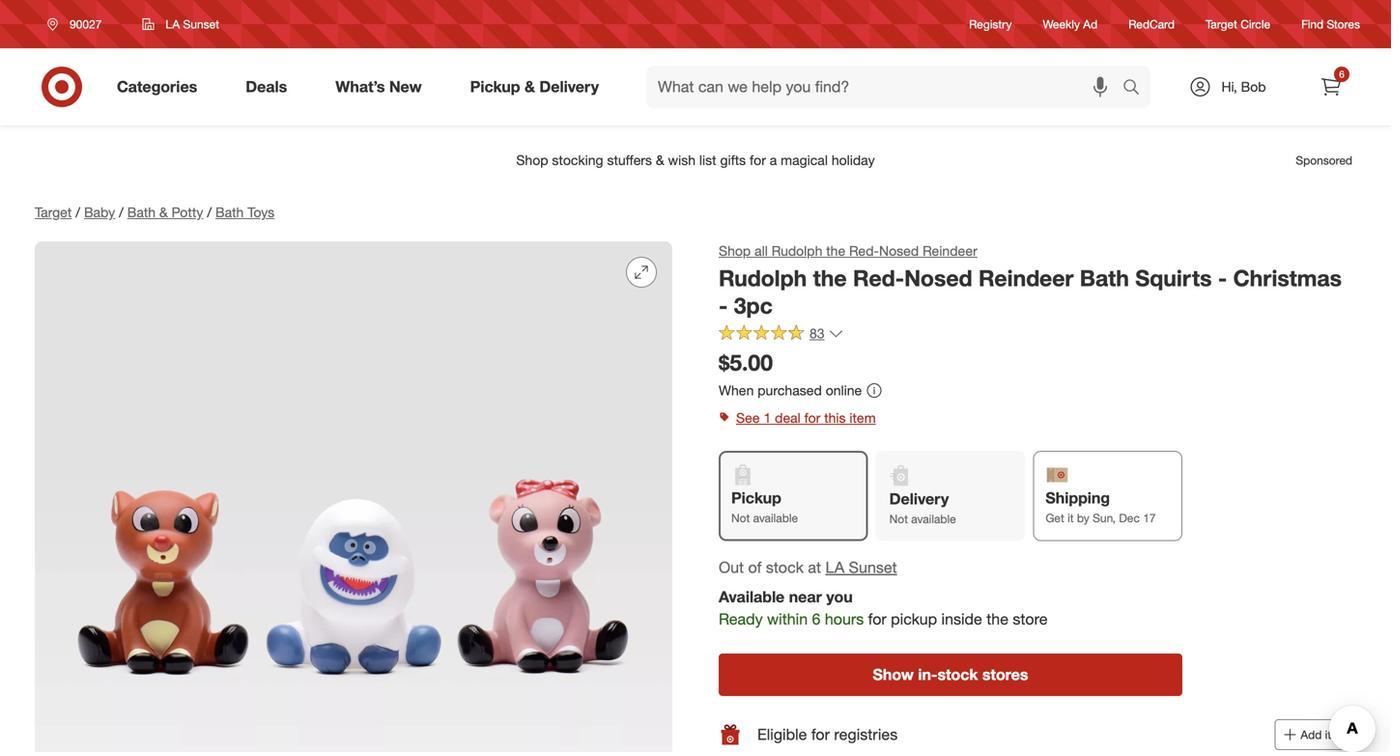 Task type: locate. For each thing, give the bounding box(es) containing it.
sunset up available near you ready within 6 hours for pickup inside the store
[[849, 558, 898, 577]]

1 vertical spatial sunset
[[849, 558, 898, 577]]

stock
[[766, 558, 804, 577], [938, 666, 979, 685]]

0 horizontal spatial pickup
[[470, 77, 520, 96]]

pickup
[[470, 77, 520, 96], [732, 489, 782, 508]]

for
[[805, 410, 821, 427], [869, 610, 887, 629], [812, 726, 830, 745]]

1 vertical spatial pickup
[[732, 489, 782, 508]]

not
[[732, 511, 750, 526], [890, 512, 908, 527]]

stock left stores
[[938, 666, 979, 685]]

rudolph right all
[[772, 243, 823, 259]]

nosed
[[879, 243, 919, 259], [905, 265, 973, 292]]

for right eligible
[[812, 726, 830, 745]]

find stores link
[[1302, 16, 1361, 32]]

deal
[[775, 410, 801, 427]]

item inside button
[[1326, 728, 1348, 743]]

0 vertical spatial item
[[850, 410, 876, 427]]

item right this
[[850, 410, 876, 427]]

the inside available near you ready within 6 hours for pickup inside the store
[[987, 610, 1009, 629]]

not inside delivery not available
[[890, 512, 908, 527]]

purchased
[[758, 382, 822, 399]]

0 horizontal spatial -
[[719, 293, 728, 320]]

1 vertical spatial the
[[813, 265, 847, 292]]

pickup
[[891, 610, 938, 629]]

available inside pickup not available
[[754, 511, 798, 526]]

pickup right the new
[[470, 77, 520, 96]]

0 horizontal spatial available
[[754, 511, 798, 526]]

search
[[1114, 79, 1161, 98]]

0 vertical spatial pickup
[[470, 77, 520, 96]]

deals link
[[229, 66, 311, 108]]

0 horizontal spatial reindeer
[[923, 243, 978, 259]]

ad
[[1084, 17, 1098, 31]]

not up out
[[732, 511, 750, 526]]

baby
[[84, 204, 115, 221]]

0 vertical spatial rudolph
[[772, 243, 823, 259]]

1 horizontal spatial /
[[119, 204, 123, 221]]

1 vertical spatial rudolph
[[719, 265, 807, 292]]

1 horizontal spatial not
[[890, 512, 908, 527]]

- right 'squirts' at the top right
[[1219, 265, 1228, 292]]

add item
[[1301, 728, 1348, 743]]

1 horizontal spatial -
[[1219, 265, 1228, 292]]

1 vertical spatial reindeer
[[979, 265, 1074, 292]]

3pc
[[734, 293, 773, 320]]

1 vertical spatial -
[[719, 293, 728, 320]]

rudolph down all
[[719, 265, 807, 292]]

available near you ready within 6 hours for pickup inside the store
[[719, 588, 1048, 629]]

0 horizontal spatial delivery
[[540, 77, 599, 96]]

what's
[[336, 77, 385, 96]]

0 vertical spatial la
[[166, 17, 180, 31]]

1 horizontal spatial bath
[[216, 204, 244, 221]]

target for target / baby / bath & potty / bath toys
[[35, 204, 72, 221]]

0 horizontal spatial /
[[76, 204, 80, 221]]

la right 'at'
[[826, 558, 845, 577]]

0 vertical spatial target
[[1206, 17, 1238, 31]]

stock inside 'button'
[[938, 666, 979, 685]]

1 horizontal spatial &
[[525, 77, 535, 96]]

1 horizontal spatial sunset
[[849, 558, 898, 577]]

get
[[1046, 511, 1065, 526]]

bath
[[127, 204, 156, 221], [216, 204, 244, 221], [1080, 265, 1130, 292]]

stores
[[1327, 17, 1361, 31]]

2 horizontal spatial /
[[207, 204, 212, 221]]

2 / from the left
[[119, 204, 123, 221]]

0 vertical spatial stock
[[766, 558, 804, 577]]

circle
[[1241, 17, 1271, 31]]

2 vertical spatial for
[[812, 726, 830, 745]]

sunset up categories link
[[183, 17, 219, 31]]

shop
[[719, 243, 751, 259]]

bath toys link
[[216, 204, 275, 221]]

sunset inside dropdown button
[[183, 17, 219, 31]]

redcard
[[1129, 17, 1175, 31]]

not inside pickup not available
[[732, 511, 750, 526]]

6 down near
[[812, 610, 821, 629]]

0 horizontal spatial 6
[[812, 610, 821, 629]]

target left baby
[[35, 204, 72, 221]]

bath right baby
[[127, 204, 156, 221]]

/ left baby
[[76, 204, 80, 221]]

the right all
[[827, 243, 846, 259]]

2 horizontal spatial bath
[[1080, 265, 1130, 292]]

0 vertical spatial -
[[1219, 265, 1228, 292]]

available inside delivery not available
[[912, 512, 957, 527]]

17
[[1144, 511, 1156, 526]]

0 horizontal spatial item
[[850, 410, 876, 427]]

1 vertical spatial la
[[826, 558, 845, 577]]

not up la sunset button
[[890, 512, 908, 527]]

item right 'add'
[[1326, 728, 1348, 743]]

new
[[389, 77, 422, 96]]

not for delivery
[[890, 512, 908, 527]]

0 horizontal spatial stock
[[766, 558, 804, 577]]

for left this
[[805, 410, 821, 427]]

shipping get it by sun, dec 17
[[1046, 489, 1156, 526]]

stock left 'at'
[[766, 558, 804, 577]]

1 vertical spatial 6
[[812, 610, 821, 629]]

la sunset button
[[826, 557, 898, 579]]

0 horizontal spatial not
[[732, 511, 750, 526]]

weekly ad
[[1043, 17, 1098, 31]]

target circle
[[1206, 17, 1271, 31]]

1 vertical spatial delivery
[[890, 490, 949, 509]]

/ right baby
[[119, 204, 123, 221]]

1 horizontal spatial la
[[826, 558, 845, 577]]

0 horizontal spatial sunset
[[183, 17, 219, 31]]

-
[[1219, 265, 1228, 292], [719, 293, 728, 320]]

6 link
[[1311, 66, 1353, 108]]

la up categories link
[[166, 17, 180, 31]]

0 vertical spatial delivery
[[540, 77, 599, 96]]

la
[[166, 17, 180, 31], [826, 558, 845, 577]]

0 vertical spatial the
[[827, 243, 846, 259]]

1 horizontal spatial available
[[912, 512, 957, 527]]

pickup & delivery link
[[454, 66, 623, 108]]

0 vertical spatial 6
[[1340, 68, 1345, 80]]

2 vertical spatial the
[[987, 610, 1009, 629]]

bath left 'toys'
[[216, 204, 244, 221]]

target left circle
[[1206, 17, 1238, 31]]

1 vertical spatial &
[[159, 204, 168, 221]]

for right hours
[[869, 610, 887, 629]]

0 horizontal spatial &
[[159, 204, 168, 221]]

1 vertical spatial red-
[[853, 265, 905, 292]]

6
[[1340, 68, 1345, 80], [812, 610, 821, 629]]

within
[[767, 610, 808, 629]]

pickup up of
[[732, 489, 782, 508]]

pickup inside pickup not available
[[732, 489, 782, 508]]

bath left 'squirts' at the top right
[[1080, 265, 1130, 292]]

0 vertical spatial sunset
[[183, 17, 219, 31]]

pickup for &
[[470, 77, 520, 96]]

weekly
[[1043, 17, 1080, 31]]

6 down stores
[[1340, 68, 1345, 80]]

the left the store
[[987, 610, 1009, 629]]

/ right "potty"
[[207, 204, 212, 221]]

/
[[76, 204, 80, 221], [119, 204, 123, 221], [207, 204, 212, 221]]

at
[[808, 558, 822, 577]]

&
[[525, 77, 535, 96], [159, 204, 168, 221]]

registries
[[834, 726, 898, 745]]

$5.00
[[719, 349, 773, 376]]

what's new
[[336, 77, 422, 96]]

- left 3pc
[[719, 293, 728, 320]]

deals
[[246, 77, 287, 96]]

rudolph
[[772, 243, 823, 259], [719, 265, 807, 292]]

weekly ad link
[[1043, 16, 1098, 32]]

potty
[[172, 204, 203, 221]]

1 horizontal spatial pickup
[[732, 489, 782, 508]]

sunset
[[183, 17, 219, 31], [849, 558, 898, 577]]

delivery not available
[[890, 490, 957, 527]]

out
[[719, 558, 744, 577]]

1 vertical spatial item
[[1326, 728, 1348, 743]]

reindeer
[[923, 243, 978, 259], [979, 265, 1074, 292]]

show in-stock stores button
[[719, 654, 1183, 697]]

0 horizontal spatial target
[[35, 204, 72, 221]]

1 vertical spatial for
[[869, 610, 887, 629]]

redcard link
[[1129, 16, 1175, 32]]

90027 button
[[35, 7, 122, 42]]

red-
[[850, 243, 879, 259], [853, 265, 905, 292]]

show in-stock stores
[[873, 666, 1029, 685]]

1 horizontal spatial delivery
[[890, 490, 949, 509]]

1 vertical spatial target
[[35, 204, 72, 221]]

categories link
[[101, 66, 222, 108]]

baby link
[[84, 204, 115, 221]]

of
[[749, 558, 762, 577]]

registry
[[969, 17, 1012, 31]]

inside
[[942, 610, 983, 629]]

the up 83 at right
[[813, 265, 847, 292]]

1 horizontal spatial item
[[1326, 728, 1348, 743]]

1 horizontal spatial stock
[[938, 666, 979, 685]]

stock for of
[[766, 558, 804, 577]]

1 horizontal spatial 6
[[1340, 68, 1345, 80]]

christmas
[[1234, 265, 1342, 292]]

1 horizontal spatial target
[[1206, 17, 1238, 31]]

the
[[827, 243, 846, 259], [813, 265, 847, 292], [987, 610, 1009, 629]]

1 vertical spatial stock
[[938, 666, 979, 685]]

0 horizontal spatial la
[[166, 17, 180, 31]]

available for pickup
[[754, 511, 798, 526]]

item
[[850, 410, 876, 427], [1326, 728, 1348, 743]]



Task type: describe. For each thing, give the bounding box(es) containing it.
all
[[755, 243, 768, 259]]

when purchased online
[[719, 382, 862, 399]]

0 vertical spatial reindeer
[[923, 243, 978, 259]]

show
[[873, 666, 914, 685]]

delivery inside delivery not available
[[890, 490, 949, 509]]

sun,
[[1093, 511, 1116, 526]]

target link
[[35, 204, 72, 221]]

83
[[810, 325, 825, 342]]

target for target circle
[[1206, 17, 1238, 31]]

1 vertical spatial nosed
[[905, 265, 973, 292]]

near
[[789, 588, 822, 607]]

in-
[[918, 666, 938, 685]]

stock for in-
[[938, 666, 979, 685]]

hi,
[[1222, 78, 1238, 95]]

add
[[1301, 728, 1322, 743]]

pickup for not
[[732, 489, 782, 508]]

eligible for registries
[[758, 726, 898, 745]]

What can we help you find? suggestions appear below search field
[[647, 66, 1128, 108]]

find
[[1302, 17, 1324, 31]]

store
[[1013, 610, 1048, 629]]

see
[[736, 410, 760, 427]]

0 vertical spatial red-
[[850, 243, 879, 259]]

available for delivery
[[912, 512, 957, 527]]

target / baby / bath & potty / bath toys
[[35, 204, 275, 221]]

add item button
[[1275, 720, 1357, 751]]

pickup not available
[[732, 489, 798, 526]]

it
[[1068, 511, 1074, 526]]

la sunset button
[[130, 7, 232, 42]]

search button
[[1114, 66, 1161, 112]]

1
[[764, 410, 772, 427]]

6 inside available near you ready within 6 hours for pickup inside the store
[[812, 610, 821, 629]]

out of stock at la sunset
[[719, 558, 898, 577]]

by
[[1078, 511, 1090, 526]]

1 horizontal spatial reindeer
[[979, 265, 1074, 292]]

see 1 deal for this item link
[[719, 405, 1357, 432]]

for inside available near you ready within 6 hours for pickup inside the store
[[869, 610, 887, 629]]

available
[[719, 588, 785, 607]]

bath inside shop all rudolph the red-nosed reindeer rudolph the red-nosed reindeer bath squirts - christmas - 3pc
[[1080, 265, 1130, 292]]

90027
[[70, 17, 102, 31]]

categories
[[117, 77, 197, 96]]

this
[[825, 410, 846, 427]]

registry link
[[969, 16, 1012, 32]]

ready
[[719, 610, 763, 629]]

la sunset
[[166, 17, 219, 31]]

rudolph the red-nosed reindeer bath squirts - christmas - 3pc, 1 of 6 image
[[35, 242, 673, 753]]

dec
[[1119, 511, 1140, 526]]

hours
[[825, 610, 864, 629]]

what's new link
[[319, 66, 446, 108]]

3 / from the left
[[207, 204, 212, 221]]

when
[[719, 382, 754, 399]]

see 1 deal for this item
[[736, 410, 876, 427]]

0 horizontal spatial bath
[[127, 204, 156, 221]]

0 vertical spatial &
[[525, 77, 535, 96]]

not for pickup
[[732, 511, 750, 526]]

pickup & delivery
[[470, 77, 599, 96]]

online
[[826, 382, 862, 399]]

shipping
[[1046, 489, 1111, 508]]

toys
[[248, 204, 275, 221]]

la inside dropdown button
[[166, 17, 180, 31]]

target circle link
[[1206, 16, 1271, 32]]

0 vertical spatial for
[[805, 410, 821, 427]]

you
[[827, 588, 853, 607]]

1 / from the left
[[76, 204, 80, 221]]

stores
[[983, 666, 1029, 685]]

bath & potty link
[[127, 204, 203, 221]]

squirts
[[1136, 265, 1212, 292]]

shop all rudolph the red-nosed reindeer rudolph the red-nosed reindeer bath squirts - christmas - 3pc
[[719, 243, 1342, 320]]

advertisement region
[[19, 137, 1372, 184]]

eligible
[[758, 726, 807, 745]]

83 link
[[719, 324, 844, 346]]

find stores
[[1302, 17, 1361, 31]]

hi, bob
[[1222, 78, 1267, 95]]

bob
[[1242, 78, 1267, 95]]

0 vertical spatial nosed
[[879, 243, 919, 259]]



Task type: vqa. For each thing, say whether or not it's contained in the screenshot.
3rd 1 day left
no



